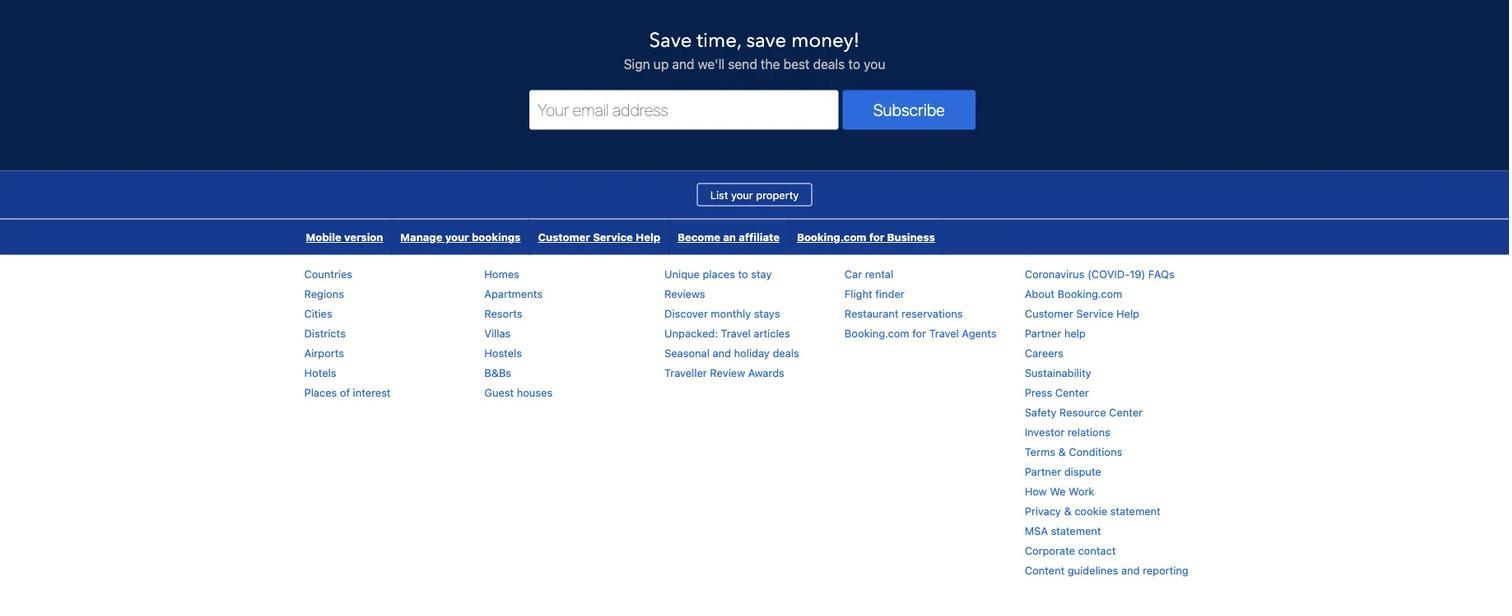 Task type: locate. For each thing, give the bounding box(es) containing it.
deals down the 'money!'
[[813, 56, 845, 72]]

privacy
[[1025, 505, 1061, 517]]

investor
[[1025, 426, 1065, 438]]

1 horizontal spatial your
[[731, 189, 753, 201]]

countries
[[304, 268, 352, 280]]

apartments
[[484, 288, 543, 300]]

your right manage
[[445, 231, 469, 244]]

1 vertical spatial &
[[1064, 505, 1072, 517]]

help inside coronavirus (covid-19) faqs about booking.com customer service help partner help careers sustainability press center safety resource center investor relations terms & conditions partner dispute how we work privacy & cookie statement msa statement corporate contact content guidelines and reporting
[[1116, 307, 1140, 320]]

places
[[703, 268, 735, 280]]

0 vertical spatial your
[[731, 189, 753, 201]]

1 vertical spatial to
[[738, 268, 748, 280]]

1 horizontal spatial statement
[[1110, 505, 1161, 517]]

partner down the terms
[[1025, 466, 1061, 478]]

villas link
[[484, 327, 511, 340]]

about booking.com link
[[1025, 288, 1122, 300]]

to left you
[[848, 56, 860, 72]]

& up msa statement link
[[1064, 505, 1072, 517]]

0 horizontal spatial customer
[[538, 231, 590, 244]]

work
[[1069, 485, 1094, 498]]

customer service help link for partner help
[[1025, 307, 1140, 320]]

help
[[636, 231, 660, 244], [1116, 307, 1140, 320]]

1 vertical spatial deals
[[773, 347, 799, 359]]

center
[[1055, 387, 1089, 399], [1109, 406, 1143, 419]]

1 horizontal spatial customer
[[1025, 307, 1073, 320]]

1 horizontal spatial service
[[1076, 307, 1114, 320]]

0 vertical spatial deals
[[813, 56, 845, 72]]

1 horizontal spatial deals
[[813, 56, 845, 72]]

customer service help link for become an affiliate
[[530, 220, 669, 255]]

0 horizontal spatial customer service help link
[[530, 220, 669, 255]]

reviews link
[[665, 288, 705, 300]]

1 vertical spatial booking.com
[[1058, 288, 1122, 300]]

0 vertical spatial service
[[593, 231, 633, 244]]

statement right cookie
[[1110, 505, 1161, 517]]

your
[[731, 189, 753, 201], [445, 231, 469, 244]]

booking.com
[[797, 231, 867, 244], [1058, 288, 1122, 300], [845, 327, 909, 340]]

partner
[[1025, 327, 1061, 340], [1025, 466, 1061, 478]]

and up traveller review awards link
[[713, 347, 731, 359]]

2 travel from the left
[[929, 327, 959, 340]]

investor relations link
[[1025, 426, 1110, 438]]

1 vertical spatial for
[[912, 327, 926, 340]]

b&bs link
[[484, 367, 511, 379]]

review
[[710, 367, 745, 379]]

1 vertical spatial service
[[1076, 307, 1114, 320]]

to inside save time, save money! sign up and we'll send the best deals to you
[[848, 56, 860, 72]]

for left the business
[[869, 231, 884, 244]]

hotels
[[304, 367, 336, 379]]

1 horizontal spatial for
[[912, 327, 926, 340]]

0 vertical spatial for
[[869, 231, 884, 244]]

sustainability
[[1025, 367, 1091, 379]]

rental
[[865, 268, 893, 280]]

help left become
[[636, 231, 660, 244]]

booking.com inside coronavirus (covid-19) faqs about booking.com customer service help partner help careers sustainability press center safety resource center investor relations terms & conditions partner dispute how we work privacy & cookie statement msa statement corporate contact content guidelines and reporting
[[1058, 288, 1122, 300]]

restaurant reservations link
[[845, 307, 963, 320]]

0 horizontal spatial help
[[636, 231, 660, 244]]

0 vertical spatial and
[[672, 56, 694, 72]]

guidelines
[[1068, 564, 1118, 577]]

customer right bookings
[[538, 231, 590, 244]]

b&bs
[[484, 367, 511, 379]]

1 vertical spatial your
[[445, 231, 469, 244]]

0 horizontal spatial and
[[672, 56, 694, 72]]

1 travel from the left
[[721, 327, 751, 340]]

content
[[1025, 564, 1065, 577]]

subscribe button
[[843, 91, 976, 130]]

0 vertical spatial customer service help link
[[530, 220, 669, 255]]

travel inside car rental flight finder restaurant reservations booking.com for travel agents
[[929, 327, 959, 340]]

travel up seasonal and holiday deals link at the bottom
[[721, 327, 751, 340]]

reporting
[[1143, 564, 1189, 577]]

1 vertical spatial customer service help link
[[1025, 307, 1140, 320]]

resource
[[1060, 406, 1106, 419]]

coronavirus
[[1025, 268, 1085, 280]]

an
[[723, 231, 736, 244]]

for inside car rental flight finder restaurant reservations booking.com for travel agents
[[912, 327, 926, 340]]

booking.com up car
[[797, 231, 867, 244]]

0 horizontal spatial statement
[[1051, 525, 1101, 537]]

center up resource
[[1055, 387, 1089, 399]]

deals
[[813, 56, 845, 72], [773, 347, 799, 359]]

to left stay on the top
[[738, 268, 748, 280]]

1 horizontal spatial travel
[[929, 327, 959, 340]]

flight
[[845, 288, 872, 300]]

money!
[[791, 28, 860, 55]]

content guidelines and reporting link
[[1025, 564, 1189, 577]]

navigation containing mobile version
[[298, 220, 944, 255]]

customer
[[538, 231, 590, 244], [1025, 307, 1073, 320]]

partner up careers
[[1025, 327, 1061, 340]]

save
[[649, 28, 692, 55]]

0 vertical spatial booking.com
[[797, 231, 867, 244]]

hostels link
[[484, 347, 522, 359]]

subscribe
[[873, 100, 945, 120]]

0 vertical spatial partner
[[1025, 327, 1061, 340]]

booking.com down 'restaurant'
[[845, 327, 909, 340]]

help down the 19)
[[1116, 307, 1140, 320]]

finder
[[875, 288, 905, 300]]

contact
[[1078, 545, 1116, 557]]

0 horizontal spatial deals
[[773, 347, 799, 359]]

regions link
[[304, 288, 344, 300]]

business
[[887, 231, 935, 244]]

center up relations
[[1109, 406, 1143, 419]]

dispute
[[1064, 466, 1101, 478]]

your for manage
[[445, 231, 469, 244]]

19)
[[1130, 268, 1145, 280]]

1 horizontal spatial customer service help link
[[1025, 307, 1140, 320]]

property
[[756, 189, 799, 201]]

0 vertical spatial center
[[1055, 387, 1089, 399]]

customer up partner help link
[[1025, 307, 1073, 320]]

service
[[593, 231, 633, 244], [1076, 307, 1114, 320]]

0 vertical spatial to
[[848, 56, 860, 72]]

1 horizontal spatial to
[[848, 56, 860, 72]]

press center link
[[1025, 387, 1089, 399]]

careers link
[[1025, 347, 1064, 359]]

travel down reservations
[[929, 327, 959, 340]]

1 horizontal spatial help
[[1116, 307, 1140, 320]]

and right the up
[[672, 56, 694, 72]]

0 vertical spatial help
[[636, 231, 660, 244]]

unique places to stay link
[[665, 268, 772, 280]]

1 horizontal spatial and
[[713, 347, 731, 359]]

Your email address email field
[[529, 91, 839, 130]]

manage your bookings link
[[392, 220, 529, 255]]

and left reporting
[[1121, 564, 1140, 577]]

articles
[[754, 327, 790, 340]]

statement
[[1110, 505, 1161, 517], [1051, 525, 1101, 537]]

the
[[761, 56, 780, 72]]

0 horizontal spatial your
[[445, 231, 469, 244]]

0 vertical spatial customer
[[538, 231, 590, 244]]

sign
[[624, 56, 650, 72]]

places of interest link
[[304, 387, 391, 399]]

travel
[[721, 327, 751, 340], [929, 327, 959, 340]]

how
[[1025, 485, 1047, 498]]

become
[[678, 231, 720, 244]]

your right list
[[731, 189, 753, 201]]

0 horizontal spatial to
[[738, 268, 748, 280]]

list
[[710, 189, 728, 201]]

manage your bookings
[[400, 231, 521, 244]]

1 vertical spatial help
[[1116, 307, 1140, 320]]

navigation
[[298, 220, 944, 255]]

deals down articles
[[773, 347, 799, 359]]

travel inside unique places to stay reviews discover monthly stays unpacked: travel articles seasonal and holiday deals traveller review awards
[[721, 327, 751, 340]]

for
[[869, 231, 884, 244], [912, 327, 926, 340]]

0 horizontal spatial center
[[1055, 387, 1089, 399]]

0 horizontal spatial travel
[[721, 327, 751, 340]]

seasonal
[[665, 347, 710, 359]]

list your property
[[710, 189, 799, 201]]

& up partner dispute link
[[1058, 446, 1066, 458]]

customer service help link
[[530, 220, 669, 255], [1025, 307, 1140, 320]]

2 vertical spatial and
[[1121, 564, 1140, 577]]

1 vertical spatial center
[[1109, 406, 1143, 419]]

1 vertical spatial and
[[713, 347, 731, 359]]

districts
[[304, 327, 346, 340]]

statement up 'corporate contact' link
[[1051, 525, 1101, 537]]

&
[[1058, 446, 1066, 458], [1064, 505, 1072, 517]]

booking.com down coronavirus (covid-19) faqs "link"
[[1058, 288, 1122, 300]]

booking.com inside navigation
[[797, 231, 867, 244]]

restaurant
[[845, 307, 899, 320]]

2 horizontal spatial and
[[1121, 564, 1140, 577]]

1 vertical spatial statement
[[1051, 525, 1101, 537]]

corporate
[[1025, 545, 1075, 557]]

1 vertical spatial customer
[[1025, 307, 1073, 320]]

stay
[[751, 268, 772, 280]]

terms
[[1025, 446, 1055, 458]]

to inside unique places to stay reviews discover monthly stays unpacked: travel articles seasonal and holiday deals traveller review awards
[[738, 268, 748, 280]]

deals inside save time, save money! sign up and we'll send the best deals to you
[[813, 56, 845, 72]]

1 horizontal spatial center
[[1109, 406, 1143, 419]]

for down reservations
[[912, 327, 926, 340]]

become an affiliate
[[678, 231, 780, 244]]

1 vertical spatial partner
[[1025, 466, 1061, 478]]

save
[[746, 28, 787, 55]]

houses
[[517, 387, 553, 399]]

2 vertical spatial booking.com
[[845, 327, 909, 340]]



Task type: vqa. For each thing, say whether or not it's contained in the screenshot.
10 within Dallas to Orlando 3 Dec - 10 Dec · Round trip
no



Task type: describe. For each thing, give the bounding box(es) containing it.
2 partner from the top
[[1025, 466, 1061, 478]]

hotels link
[[304, 367, 336, 379]]

mobile version
[[306, 231, 383, 244]]

conditions
[[1069, 446, 1122, 458]]

you
[[864, 56, 885, 72]]

up
[[654, 56, 669, 72]]

safety
[[1025, 406, 1057, 419]]

unpacked: travel articles link
[[665, 327, 790, 340]]

deals inside unique places to stay reviews discover monthly stays unpacked: travel articles seasonal and holiday deals traveller review awards
[[773, 347, 799, 359]]

customer service help
[[538, 231, 660, 244]]

corporate contact link
[[1025, 545, 1116, 557]]

safety resource center link
[[1025, 406, 1143, 419]]

sustainability link
[[1025, 367, 1091, 379]]

mobile
[[306, 231, 341, 244]]

guest
[[484, 387, 514, 399]]

resorts
[[484, 307, 522, 320]]

homes apartments resorts villas hostels b&bs guest houses
[[484, 268, 553, 399]]

relations
[[1068, 426, 1110, 438]]

discover monthly stays link
[[665, 307, 780, 320]]

(covid-
[[1088, 268, 1130, 280]]

msa
[[1025, 525, 1048, 537]]

airports
[[304, 347, 344, 359]]

how we work link
[[1025, 485, 1094, 498]]

seasonal and holiday deals link
[[665, 347, 799, 359]]

terms & conditions link
[[1025, 446, 1122, 458]]

we'll
[[698, 56, 725, 72]]

and inside coronavirus (covid-19) faqs about booking.com customer service help partner help careers sustainability press center safety resource center investor relations terms & conditions partner dispute how we work privacy & cookie statement msa statement corporate contact content guidelines and reporting
[[1121, 564, 1140, 577]]

booking.com for travel agents link
[[845, 327, 997, 340]]

become an affiliate link
[[669, 220, 788, 255]]

faqs
[[1148, 268, 1175, 280]]

traveller review awards link
[[665, 367, 784, 379]]

version
[[344, 231, 383, 244]]

coronavirus (covid-19) faqs about booking.com customer service help partner help careers sustainability press center safety resource center investor relations terms & conditions partner dispute how we work privacy & cookie statement msa statement corporate contact content guidelines and reporting
[[1025, 268, 1189, 577]]

interest
[[353, 387, 391, 399]]

regions
[[304, 288, 344, 300]]

careers
[[1025, 347, 1064, 359]]

cookie
[[1075, 505, 1107, 517]]

homes link
[[484, 268, 519, 280]]

unique
[[665, 268, 700, 280]]

customer inside coronavirus (covid-19) faqs about booking.com customer service help partner help careers sustainability press center safety resource center investor relations terms & conditions partner dispute how we work privacy & cookie statement msa statement corporate contact content guidelines and reporting
[[1025, 307, 1073, 320]]

send
[[728, 56, 757, 72]]

privacy & cookie statement link
[[1025, 505, 1161, 517]]

0 horizontal spatial service
[[593, 231, 633, 244]]

affiliate
[[739, 231, 780, 244]]

bookings
[[472, 231, 521, 244]]

service inside coronavirus (covid-19) faqs about booking.com customer service help partner help careers sustainability press center safety resource center investor relations terms & conditions partner dispute how we work privacy & cookie statement msa statement corporate contact content guidelines and reporting
[[1076, 307, 1114, 320]]

guest houses link
[[484, 387, 553, 399]]

agents
[[962, 327, 997, 340]]

hostels
[[484, 347, 522, 359]]

and inside save time, save money! sign up and we'll send the best deals to you
[[672, 56, 694, 72]]

save time, save money! sign up and we'll send the best deals to you
[[624, 28, 885, 72]]

reviews
[[665, 288, 705, 300]]

booking.com for business
[[797, 231, 935, 244]]

1 partner from the top
[[1025, 327, 1061, 340]]

unique places to stay reviews discover monthly stays unpacked: travel articles seasonal and holiday deals traveller review awards
[[665, 268, 799, 379]]

cities
[[304, 307, 332, 320]]

car rental flight finder restaurant reservations booking.com for travel agents
[[845, 268, 997, 340]]

of
[[340, 387, 350, 399]]

cities link
[[304, 307, 332, 320]]

countries link
[[304, 268, 352, 280]]

homes
[[484, 268, 519, 280]]

booking.com inside car rental flight finder restaurant reservations booking.com for travel agents
[[845, 327, 909, 340]]

manage
[[400, 231, 442, 244]]

airports link
[[304, 347, 344, 359]]

flight finder link
[[845, 288, 905, 300]]

time,
[[697, 28, 741, 55]]

traveller
[[665, 367, 707, 379]]

your for list
[[731, 189, 753, 201]]

car
[[845, 268, 862, 280]]

reservations
[[902, 307, 963, 320]]

about
[[1025, 288, 1055, 300]]

0 vertical spatial statement
[[1110, 505, 1161, 517]]

0 horizontal spatial for
[[869, 231, 884, 244]]

car rental link
[[845, 268, 893, 280]]

monthly
[[711, 307, 751, 320]]

awards
[[748, 367, 784, 379]]

districts link
[[304, 327, 346, 340]]

msa statement link
[[1025, 525, 1101, 537]]

and inside unique places to stay reviews discover monthly stays unpacked: travel articles seasonal and holiday deals traveller review awards
[[713, 347, 731, 359]]

list your property link
[[697, 184, 812, 207]]

0 vertical spatial &
[[1058, 446, 1066, 458]]

discover
[[665, 307, 708, 320]]

we
[[1050, 485, 1066, 498]]

apartments link
[[484, 288, 543, 300]]



